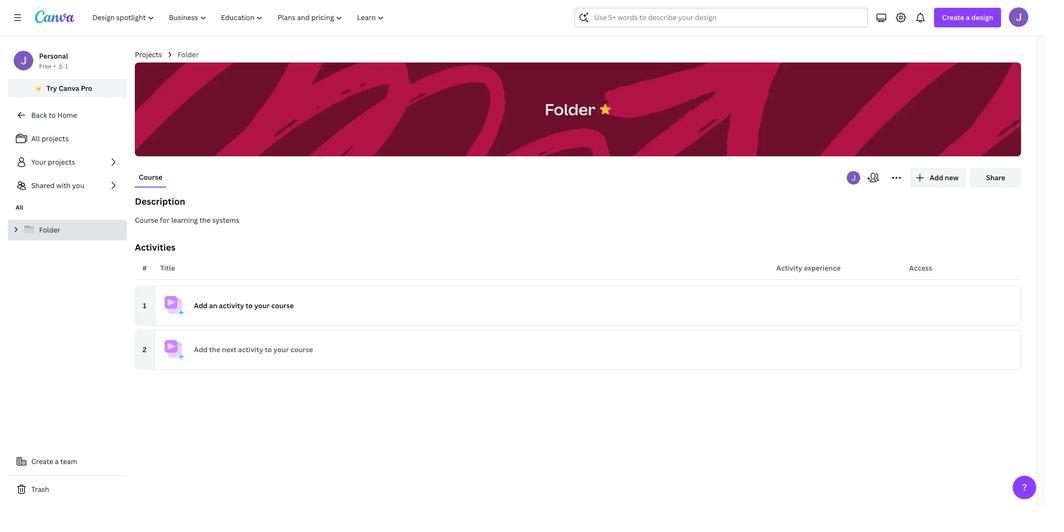 Task type: locate. For each thing, give the bounding box(es) containing it.
projects right your
[[48, 157, 75, 167]]

activities
[[135, 242, 176, 253]]

course inside add an activity to your course dropdown button
[[271, 301, 294, 310]]

shared
[[31, 181, 55, 190]]

1 horizontal spatial 1
[[143, 301, 147, 310]]

Search search field
[[595, 8, 849, 27]]

home
[[57, 110, 77, 120]]

projects for all projects
[[42, 134, 69, 143]]

0 horizontal spatial folder
[[39, 225, 60, 235]]

activity experience
[[777, 264, 841, 273]]

1 vertical spatial all
[[16, 203, 23, 212]]

a left design
[[967, 13, 970, 22]]

1 horizontal spatial to
[[246, 301, 253, 310]]

to
[[49, 110, 56, 120], [246, 301, 253, 310], [265, 345, 272, 354]]

all for all projects
[[31, 134, 40, 143]]

course up description
[[139, 173, 163, 182]]

the left next
[[209, 345, 220, 354]]

#
[[142, 264, 147, 273]]

course for learning the systems
[[135, 216, 239, 225]]

1
[[65, 62, 68, 70], [143, 301, 147, 310]]

0 vertical spatial your
[[255, 301, 270, 310]]

create for create a team
[[31, 457, 53, 466]]

all
[[31, 134, 40, 143], [16, 203, 23, 212]]

a inside button
[[55, 457, 59, 466]]

course
[[271, 301, 294, 310], [291, 345, 313, 354]]

your projects link
[[8, 153, 127, 172]]

0 vertical spatial folder link
[[178, 49, 199, 60]]

a left team
[[55, 457, 59, 466]]

0 vertical spatial folder
[[178, 50, 199, 59]]

create a design
[[943, 13, 994, 22]]

create
[[943, 13, 965, 22], [31, 457, 53, 466]]

add an activity to your course
[[194, 301, 294, 310]]

1 horizontal spatial create
[[943, 13, 965, 22]]

0 vertical spatial create
[[943, 13, 965, 22]]

activity right next
[[238, 345, 263, 354]]

all projects
[[31, 134, 69, 143]]

1 horizontal spatial folder
[[178, 50, 199, 59]]

course
[[139, 173, 163, 182], [135, 216, 158, 225]]

0 horizontal spatial 1
[[65, 62, 68, 70]]

0 horizontal spatial folder link
[[8, 220, 127, 241]]

folder for rightmost folder link
[[178, 50, 199, 59]]

0 horizontal spatial to
[[49, 110, 56, 120]]

create for create a design
[[943, 13, 965, 22]]

1 vertical spatial create
[[31, 457, 53, 466]]

1 horizontal spatial your
[[274, 345, 289, 354]]

new
[[946, 173, 959, 182]]

all for all
[[16, 203, 23, 212]]

1 horizontal spatial all
[[31, 134, 40, 143]]

course left for
[[135, 216, 158, 225]]

a inside dropdown button
[[967, 13, 970, 22]]

back
[[31, 110, 47, 120]]

create a design button
[[935, 8, 1002, 27]]

0 vertical spatial course
[[139, 173, 163, 182]]

trash
[[31, 485, 49, 494]]

add
[[930, 173, 944, 182], [194, 301, 208, 310], [194, 345, 208, 354]]

1 vertical spatial folder
[[545, 99, 596, 120]]

1 horizontal spatial a
[[967, 13, 970, 22]]

to right next
[[265, 345, 272, 354]]

folder
[[178, 50, 199, 59], [545, 99, 596, 120], [39, 225, 60, 235]]

0 vertical spatial activity
[[219, 301, 244, 310]]

folder link right projects link
[[178, 49, 199, 60]]

0 vertical spatial all
[[31, 134, 40, 143]]

activity
[[219, 301, 244, 310], [238, 345, 263, 354]]

0 vertical spatial course
[[271, 301, 294, 310]]

to right the an
[[246, 301, 253, 310]]

2 horizontal spatial to
[[265, 345, 272, 354]]

activity right the an
[[219, 301, 244, 310]]

0 vertical spatial add
[[930, 173, 944, 182]]

folder for folder button
[[545, 99, 596, 120]]

1 vertical spatial folder link
[[8, 220, 127, 241]]

folder inside folder button
[[545, 99, 596, 120]]

add for add the next activity to your course
[[194, 345, 208, 354]]

add left new
[[930, 173, 944, 182]]

0 vertical spatial projects
[[42, 134, 69, 143]]

try canva pro
[[46, 84, 92, 93]]

course button
[[135, 168, 166, 187]]

2 vertical spatial add
[[194, 345, 208, 354]]

activity
[[777, 264, 803, 273]]

list containing all projects
[[8, 129, 127, 196]]

0 vertical spatial 1
[[65, 62, 68, 70]]

to inside dropdown button
[[246, 301, 253, 310]]

a for team
[[55, 457, 59, 466]]

1 vertical spatial projects
[[48, 157, 75, 167]]

None search field
[[575, 8, 868, 27]]

0 horizontal spatial your
[[255, 301, 270, 310]]

•
[[53, 62, 56, 70]]

add an activity to your course button
[[154, 286, 1022, 326]]

1 vertical spatial course
[[135, 216, 158, 225]]

the
[[200, 216, 211, 225], [209, 345, 220, 354]]

a
[[967, 13, 970, 22], [55, 457, 59, 466]]

to right "back" on the left top of the page
[[49, 110, 56, 120]]

canva
[[59, 84, 79, 93]]

0 horizontal spatial all
[[16, 203, 23, 212]]

for
[[160, 216, 170, 225]]

add new button
[[911, 168, 967, 188]]

shared with you
[[31, 181, 84, 190]]

create a team button
[[8, 452, 127, 472]]

1 right •
[[65, 62, 68, 70]]

add new
[[930, 173, 959, 182]]

0 horizontal spatial create
[[31, 457, 53, 466]]

add left next
[[194, 345, 208, 354]]

0 horizontal spatial a
[[55, 457, 59, 466]]

folder link
[[178, 49, 199, 60], [8, 220, 127, 241]]

2 horizontal spatial folder
[[545, 99, 596, 120]]

projects
[[135, 50, 162, 59]]

the inside button
[[200, 216, 211, 225]]

share button
[[971, 168, 1022, 188]]

add left the an
[[194, 301, 208, 310]]

create inside dropdown button
[[943, 13, 965, 22]]

your
[[31, 157, 46, 167]]

your inside dropdown button
[[255, 301, 270, 310]]

projects
[[42, 134, 69, 143], [48, 157, 75, 167]]

create left team
[[31, 457, 53, 466]]

1 down #
[[143, 301, 147, 310]]

list
[[8, 129, 127, 196]]

folder inside folder link
[[39, 225, 60, 235]]

next
[[222, 345, 237, 354]]

0 vertical spatial the
[[200, 216, 211, 225]]

try canva pro button
[[8, 79, 127, 98]]

1 vertical spatial to
[[246, 301, 253, 310]]

create a team
[[31, 457, 77, 466]]

1 vertical spatial a
[[55, 457, 59, 466]]

the right learning at the left top
[[200, 216, 211, 225]]

2 vertical spatial folder
[[39, 225, 60, 235]]

pro
[[81, 84, 92, 93]]

a for design
[[967, 13, 970, 22]]

projects down back to home
[[42, 134, 69, 143]]

an
[[209, 301, 217, 310]]

your
[[255, 301, 270, 310], [274, 345, 289, 354]]

1 vertical spatial 1
[[143, 301, 147, 310]]

create inside button
[[31, 457, 53, 466]]

folder link down 'shared with you' link
[[8, 220, 127, 241]]

your projects
[[31, 157, 75, 167]]

create left design
[[943, 13, 965, 22]]

1 vertical spatial add
[[194, 301, 208, 310]]

0 vertical spatial a
[[967, 13, 970, 22]]

add the next activity to your course
[[194, 345, 313, 354]]



Task type: describe. For each thing, give the bounding box(es) containing it.
1 vertical spatial activity
[[238, 345, 263, 354]]

0 vertical spatial to
[[49, 110, 56, 120]]

back to home link
[[8, 106, 127, 125]]

add for add new
[[930, 173, 944, 182]]

course for learning the systems button
[[135, 215, 1022, 226]]

jacob simon image
[[1010, 7, 1029, 27]]

projects for your projects
[[48, 157, 75, 167]]

top level navigation element
[[86, 8, 393, 27]]

shared with you link
[[8, 176, 127, 196]]

back to home
[[31, 110, 77, 120]]

design
[[972, 13, 994, 22]]

activity inside dropdown button
[[219, 301, 244, 310]]

personal
[[39, 51, 68, 61]]

share
[[987, 173, 1006, 182]]

systems
[[212, 216, 239, 225]]

1 vertical spatial the
[[209, 345, 220, 354]]

try
[[46, 84, 57, 93]]

2
[[143, 345, 147, 354]]

1 vertical spatial your
[[274, 345, 289, 354]]

experience
[[804, 264, 841, 273]]

course for course for learning the systems
[[135, 216, 158, 225]]

folder button
[[540, 94, 601, 125]]

all projects link
[[8, 129, 127, 149]]

1 vertical spatial course
[[291, 345, 313, 354]]

you
[[72, 181, 84, 190]]

title
[[160, 264, 175, 273]]

1 horizontal spatial folder link
[[178, 49, 199, 60]]

free •
[[39, 62, 56, 70]]

free
[[39, 62, 51, 70]]

description
[[135, 196, 185, 207]]

trash link
[[8, 480, 127, 500]]

access
[[910, 264, 933, 273]]

learning
[[171, 216, 198, 225]]

with
[[56, 181, 71, 190]]

course for course
[[139, 173, 163, 182]]

team
[[60, 457, 77, 466]]

2 vertical spatial to
[[265, 345, 272, 354]]

add for add an activity to your course
[[194, 301, 208, 310]]

projects link
[[135, 49, 162, 60]]



Task type: vqa. For each thing, say whether or not it's contained in the screenshot.
group
no



